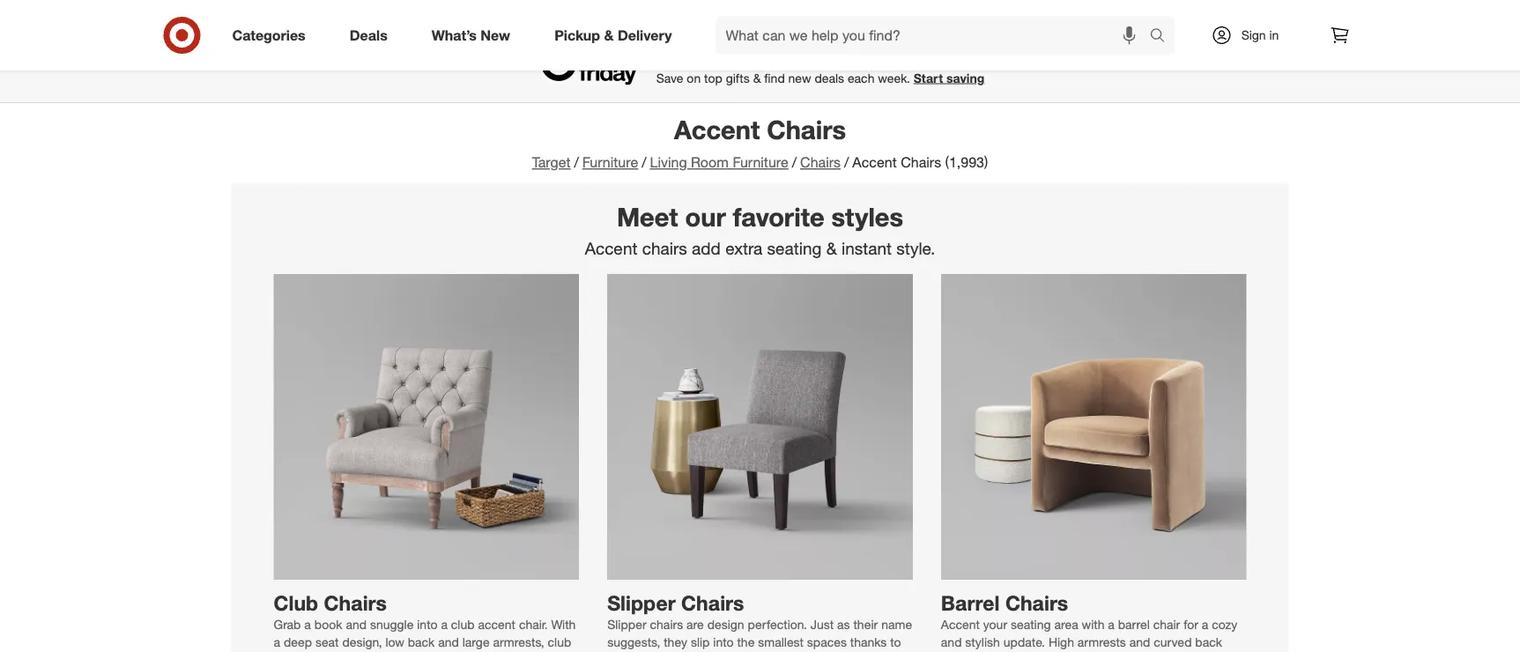 Task type: locate. For each thing, give the bounding box(es) containing it.
1 horizontal spatial club
[[548, 635, 572, 650]]

1 horizontal spatial to
[[1077, 652, 1088, 652]]

and inside slipper chairs slipper chairs are design perfection. just as their name suggests, they slip into the smallest spaces thanks to their armless design and unassuming size.
[[723, 652, 744, 652]]

1 vertical spatial deals
[[893, 46, 939, 66]]

deals up start
[[893, 46, 939, 66]]

design
[[708, 617, 745, 632], [682, 652, 719, 652]]

1 horizontal spatial their
[[854, 617, 878, 632]]

or down curved
[[1152, 652, 1164, 652]]

0 vertical spatial chairs
[[643, 238, 688, 258]]

chairs link
[[801, 154, 841, 171]]

0 vertical spatial into
[[417, 617, 438, 632]]

2 / from the left
[[642, 154, 647, 171]]

stylish
[[966, 635, 1001, 650]]

home
[[403, 652, 434, 652]]

save
[[657, 70, 684, 86]]

the
[[738, 635, 755, 650], [985, 652, 1003, 652]]

a up office at the bottom left
[[441, 617, 448, 632]]

chairs for club chairs
[[324, 591, 387, 615]]

chairs down meet
[[643, 238, 688, 258]]

1 vertical spatial into
[[714, 635, 734, 650]]

meet
[[617, 201, 678, 232]]

living room furniture link
[[650, 154, 789, 171]]

1 vertical spatial to
[[1077, 652, 1088, 652]]

relaxing
[[496, 652, 539, 652]]

2 vertical spatial &
[[827, 238, 837, 258]]

to down name
[[891, 635, 902, 650]]

a left 'cozy'
[[1202, 617, 1209, 632]]

2 furniture from the left
[[733, 154, 789, 171]]

large
[[463, 635, 490, 650]]

back inside barrel chairs accent your seating area with a barrel chair for a cozy and stylish update. high armrests and curved back make it the perfect spot to read, relax or enjoy go
[[1196, 635, 1223, 650]]

1 vertical spatial seating
[[1011, 617, 1051, 632]]

and up design,
[[346, 617, 367, 632]]

into
[[417, 617, 438, 632], [714, 635, 734, 650]]

seating up "update."
[[1011, 617, 1051, 632]]

1 horizontal spatial into
[[714, 635, 734, 650]]

1 vertical spatial are
[[310, 652, 328, 652]]

curved
[[1154, 635, 1192, 650]]

/ left living
[[642, 154, 647, 171]]

chairs inside barrel chairs accent your seating area with a barrel chair for a cozy and stylish update. high armrests and curved back make it the perfect spot to read, relax or enjoy go
[[1006, 591, 1069, 615]]

to
[[891, 635, 902, 650], [1077, 652, 1088, 652]]

the down stylish
[[985, 652, 1003, 652]]

perfect down design,
[[331, 652, 371, 652]]

design up slip
[[708, 617, 745, 632]]

1 vertical spatial for
[[374, 652, 389, 652]]

their down 'suggests,'
[[608, 652, 632, 652]]

deals
[[815, 70, 845, 86]]

1 vertical spatial slipper
[[608, 617, 647, 632]]

deals left what's at the top left of page
[[350, 27, 388, 44]]

0 horizontal spatial furniture
[[583, 154, 639, 171]]

armrests,
[[493, 635, 545, 650]]

0 horizontal spatial seating
[[768, 238, 822, 258]]

accent
[[478, 617, 516, 632]]

perfect down "update."
[[1006, 652, 1046, 652]]

0 horizontal spatial the
[[738, 635, 755, 650]]

/ right target on the left
[[574, 154, 579, 171]]

/ left chairs link at right
[[792, 154, 797, 171]]

4 / from the left
[[845, 154, 849, 171]]

spaces
[[808, 635, 847, 650]]

accent chairs target / furniture / living room furniture / chairs / accent chairs (1,993)
[[532, 114, 989, 171]]

chairs for barrel chairs
[[1006, 591, 1069, 615]]

for right chair at the bottom of the page
[[1184, 617, 1199, 632]]

extra
[[726, 238, 763, 258]]

& left instant
[[827, 238, 837, 258]]

sign in link
[[1197, 16, 1307, 55]]

1 horizontal spatial for
[[1184, 617, 1199, 632]]

and up the relax
[[1130, 635, 1151, 650]]

unassuming
[[747, 652, 814, 652]]

chairs down the deep on the left bottom of the page
[[274, 652, 307, 652]]

spot
[[1049, 652, 1074, 652]]

relax
[[1122, 652, 1149, 652]]

sign
[[1242, 27, 1267, 43]]

club
[[274, 591, 318, 615]]

2 vertical spatial chairs
[[274, 652, 307, 652]]

or down the large
[[471, 652, 482, 652]]

are
[[687, 617, 704, 632], [310, 652, 328, 652]]

their up thanks
[[854, 617, 878, 632]]

0 horizontal spatial to
[[891, 635, 902, 650]]

accent inside meet our favorite styles accent chairs add extra seating & instant style.
[[585, 238, 638, 258]]

0 horizontal spatial back
[[408, 635, 435, 650]]

to right spot at the right bottom of page
[[1077, 652, 1088, 652]]

as
[[838, 617, 850, 632]]

chairs inside club chairs grab a book and snuggle into a club accent chair. with a deep seat design, low back and large armrests, club chairs are perfect for a home office or a relaxing nook.
[[324, 591, 387, 615]]

0 horizontal spatial for
[[374, 652, 389, 652]]

to inside barrel chairs accent your seating area with a barrel chair for a cozy and stylish update. high armrests and curved back make it the perfect spot to read, relax or enjoy go
[[1077, 652, 1088, 652]]

& inside score incredible black friday deals now save on top gifts & find new deals each week. start saving
[[754, 70, 761, 86]]

0 horizontal spatial into
[[417, 617, 438, 632]]

for
[[1184, 617, 1199, 632], [374, 652, 389, 652]]

week.
[[878, 70, 911, 86]]

perfect
[[331, 652, 371, 652], [1006, 652, 1046, 652]]

a up the deep on the left bottom of the page
[[304, 617, 311, 632]]

accent down barrel
[[942, 617, 980, 632]]

book
[[315, 617, 343, 632]]

0 vertical spatial club
[[451, 617, 475, 632]]

1 vertical spatial club
[[548, 635, 572, 650]]

1 vertical spatial the
[[985, 652, 1003, 652]]

the left the smallest
[[738, 635, 755, 650]]

meet our favorite styles accent chairs add extra seating & instant style.
[[585, 201, 936, 258]]

seat
[[316, 635, 339, 650]]

furniture link
[[583, 154, 639, 171]]

what's new link
[[417, 16, 533, 55]]

& left find
[[754, 70, 761, 86]]

chairs inside slipper chairs slipper chairs are design perfection. just as their name suggests, they slip into the smallest spaces thanks to their armless design and unassuming size.
[[682, 591, 744, 615]]

back down 'cozy'
[[1196, 635, 1223, 650]]

0 vertical spatial &
[[604, 27, 614, 44]]

1 vertical spatial &
[[754, 70, 761, 86]]

seating down favorite at the top
[[768, 238, 822, 258]]

1 vertical spatial design
[[682, 652, 719, 652]]

0 horizontal spatial club
[[451, 617, 475, 632]]

0 horizontal spatial or
[[471, 652, 482, 652]]

1 horizontal spatial or
[[1152, 652, 1164, 652]]

2 horizontal spatial &
[[827, 238, 837, 258]]

1 vertical spatial their
[[608, 652, 632, 652]]

0 vertical spatial design
[[708, 617, 745, 632]]

are up slip
[[687, 617, 704, 632]]

slipper chairs slipper chairs are design perfection. just as their name suggests, they slip into the smallest spaces thanks to their armless design and unassuming size.
[[608, 591, 913, 652]]

chairs for accent chairs
[[767, 114, 847, 145]]

accent right chairs link at right
[[853, 154, 897, 171]]

0 vertical spatial to
[[891, 635, 902, 650]]

1 horizontal spatial the
[[985, 652, 1003, 652]]

chairs up slip
[[682, 591, 744, 615]]

search
[[1142, 28, 1185, 45]]

into right slip
[[714, 635, 734, 650]]

they
[[664, 635, 688, 650]]

1 back from the left
[[408, 635, 435, 650]]

their
[[854, 617, 878, 632], [608, 652, 632, 652]]

&
[[604, 27, 614, 44], [754, 70, 761, 86], [827, 238, 837, 258]]

chairs up area
[[1006, 591, 1069, 615]]

accent
[[674, 114, 760, 145], [853, 154, 897, 171], [585, 238, 638, 258], [942, 617, 980, 632]]

new
[[789, 70, 812, 86]]

chairs up book
[[324, 591, 387, 615]]

1 horizontal spatial seating
[[1011, 617, 1051, 632]]

for inside barrel chairs accent your seating area with a barrel chair for a cozy and stylish update. high armrests and curved back make it the perfect spot to read, relax or enjoy go
[[1184, 617, 1199, 632]]

/ right chairs link at right
[[845, 154, 849, 171]]

deals
[[350, 27, 388, 44], [893, 46, 939, 66]]

1 horizontal spatial &
[[754, 70, 761, 86]]

into up home
[[417, 617, 438, 632]]

smallest
[[758, 635, 804, 650]]

room
[[691, 154, 729, 171]]

2 back from the left
[[1196, 635, 1223, 650]]

club up nook.
[[548, 635, 572, 650]]

are inside slipper chairs slipper chairs are design perfection. just as their name suggests, they slip into the smallest spaces thanks to their armless design and unassuming size.
[[687, 617, 704, 632]]

1 horizontal spatial back
[[1196, 635, 1223, 650]]

1 horizontal spatial furniture
[[733, 154, 789, 171]]

1 vertical spatial chairs
[[650, 617, 683, 632]]

cozy
[[1212, 617, 1238, 632]]

and left unassuming
[[723, 652, 744, 652]]

friday
[[840, 46, 889, 66]]

1 or from the left
[[471, 652, 482, 652]]

categories
[[232, 27, 306, 44]]

chairs inside club chairs grab a book and snuggle into a club accent chair. with a deep seat design, low back and large armrests, club chairs are perfect for a home office or a relaxing nook.
[[274, 652, 307, 652]]

& inside meet our favorite styles accent chairs add extra seating & instant style.
[[827, 238, 837, 258]]

are down seat on the left bottom of the page
[[310, 652, 328, 652]]

0 vertical spatial deals
[[350, 27, 388, 44]]

find
[[765, 70, 785, 86]]

a
[[304, 617, 311, 632], [441, 617, 448, 632], [1109, 617, 1115, 632], [1202, 617, 1209, 632], [274, 635, 280, 650], [393, 652, 399, 652], [486, 652, 492, 652]]

for down low
[[374, 652, 389, 652]]

0 horizontal spatial perfect
[[331, 652, 371, 652]]

perfection.
[[748, 617, 807, 632]]

furniture left living
[[583, 154, 639, 171]]

accent down meet
[[585, 238, 638, 258]]

0 vertical spatial slipper
[[608, 591, 676, 615]]

pickup
[[555, 27, 600, 44]]

furniture right room in the top of the page
[[733, 154, 789, 171]]

saving
[[947, 70, 985, 86]]

top
[[705, 70, 723, 86]]

0 vertical spatial for
[[1184, 617, 1199, 632]]

2 or from the left
[[1152, 652, 1164, 652]]

0 horizontal spatial are
[[310, 652, 328, 652]]

barrel chairs accent your seating area with a barrel chair for a cozy and stylish update. high armrests and curved back make it the perfect spot to read, relax or enjoy go
[[942, 591, 1238, 652]]

seating inside meet our favorite styles accent chairs add extra seating & instant style.
[[768, 238, 822, 258]]

design down slip
[[682, 652, 719, 652]]

2 perfect from the left
[[1006, 652, 1046, 652]]

chairs up they
[[650, 617, 683, 632]]

0 horizontal spatial deals
[[350, 27, 388, 44]]

& right the pickup
[[604, 27, 614, 44]]

back up home
[[408, 635, 435, 650]]

size.
[[817, 652, 841, 652]]

0 vertical spatial seating
[[768, 238, 822, 258]]

perfect inside club chairs grab a book and snuggle into a club accent chair. with a deep seat design, low back and large armrests, club chairs are perfect for a home office or a relaxing nook.
[[331, 652, 371, 652]]

1 perfect from the left
[[331, 652, 371, 652]]

deals inside score incredible black friday deals now save on top gifts & find new deals each week. start saving
[[893, 46, 939, 66]]

furniture
[[583, 154, 639, 171], [733, 154, 789, 171]]

0 vertical spatial the
[[738, 635, 755, 650]]

in
[[1270, 27, 1280, 43]]

area
[[1055, 617, 1079, 632]]

each
[[848, 70, 875, 86]]

1 horizontal spatial are
[[687, 617, 704, 632]]

club chairs grab a book and snuggle into a club accent chair. with a deep seat design, low back and large armrests, club chairs are perfect for a home office or a relaxing nook.
[[274, 591, 576, 652]]

chairs
[[643, 238, 688, 258], [650, 617, 683, 632], [274, 652, 307, 652]]

chairs up chairs link at right
[[767, 114, 847, 145]]

the inside barrel chairs accent your seating area with a barrel chair for a cozy and stylish update. high armrests and curved back make it the perfect spot to read, relax or enjoy go
[[985, 652, 1003, 652]]

club up the large
[[451, 617, 475, 632]]

chairs for slipper chairs
[[682, 591, 744, 615]]

1 horizontal spatial perfect
[[1006, 652, 1046, 652]]

snuggle
[[370, 617, 414, 632]]

0 vertical spatial are
[[687, 617, 704, 632]]

0 horizontal spatial &
[[604, 27, 614, 44]]

your
[[984, 617, 1008, 632]]

1 horizontal spatial deals
[[893, 46, 939, 66]]



Task type: describe. For each thing, give the bounding box(es) containing it.
1 slipper from the top
[[608, 591, 676, 615]]

name
[[882, 617, 913, 632]]

armrests
[[1078, 635, 1127, 650]]

deals link
[[335, 16, 410, 55]]

office
[[437, 652, 468, 652]]

& inside pickup & delivery link
[[604, 27, 614, 44]]

and up the make
[[942, 635, 962, 650]]

accent up living room furniture link
[[674, 114, 760, 145]]

into inside club chairs grab a book and snuggle into a club accent chair. with a deep seat design, low back and large armrests, club chairs are perfect for a home office or a relaxing nook.
[[417, 617, 438, 632]]

chair.
[[519, 617, 548, 632]]

just
[[811, 617, 834, 632]]

design,
[[342, 635, 382, 650]]

or inside barrel chairs accent your seating area with a barrel chair for a cozy and stylish update. high armrests and curved back make it the perfect spot to read, relax or enjoy go
[[1152, 652, 1164, 652]]

into inside slipper chairs slipper chairs are design perfection. just as their name suggests, they slip into the smallest spaces thanks to their armless design and unassuming size.
[[714, 635, 734, 650]]

What can we help you find? suggestions appear below search field
[[716, 16, 1155, 55]]

1 furniture from the left
[[583, 154, 639, 171]]

target link
[[532, 154, 571, 171]]

sign in
[[1242, 27, 1280, 43]]

gifts
[[726, 70, 750, 86]]

slip
[[691, 635, 710, 650]]

our
[[686, 201, 726, 232]]

a down low
[[393, 652, 399, 652]]

favorite
[[733, 201, 825, 232]]

2 slipper from the top
[[608, 617, 647, 632]]

perfect inside barrel chairs accent your seating area with a barrel chair for a cozy and stylish update. high armrests and curved back make it the perfect spot to read, relax or enjoy go
[[1006, 652, 1046, 652]]

make
[[942, 652, 971, 652]]

pickup & delivery link
[[540, 16, 694, 55]]

target
[[532, 154, 571, 171]]

accent inside barrel chairs accent your seating area with a barrel chair for a cozy and stylish update. high armrests and curved back make it the perfect spot to read, relax or enjoy go
[[942, 617, 980, 632]]

grab
[[274, 617, 301, 632]]

suggests,
[[608, 635, 661, 650]]

now
[[943, 46, 977, 66]]

with
[[1082, 617, 1105, 632]]

score incredible black friday deals now save on top gifts & find new deals each week. start saving
[[657, 46, 985, 86]]

barrel
[[1119, 617, 1150, 632]]

with
[[551, 617, 576, 632]]

the inside slipper chairs slipper chairs are design perfection. just as their name suggests, they slip into the smallest spaces thanks to their armless design and unassuming size.
[[738, 635, 755, 650]]

chairs up favorite at the top
[[801, 154, 841, 171]]

enjoy
[[1167, 652, 1197, 652]]

(1,993)
[[946, 154, 989, 171]]

thanks
[[851, 635, 887, 650]]

chairs left (1,993)
[[901, 154, 942, 171]]

delivery
[[618, 27, 672, 44]]

incredible
[[708, 46, 786, 66]]

for inside club chairs grab a book and snuggle into a club accent chair. with a deep seat design, low back and large armrests, club chairs are perfect for a home office or a relaxing nook.
[[374, 652, 389, 652]]

chair
[[1154, 617, 1181, 632]]

nook.
[[542, 652, 573, 652]]

read,
[[1092, 652, 1119, 652]]

high
[[1049, 635, 1075, 650]]

a down the grab
[[274, 635, 280, 650]]

chairs inside slipper chairs slipper chairs are design perfection. just as their name suggests, they slip into the smallest spaces thanks to their armless design and unassuming size.
[[650, 617, 683, 632]]

or inside club chairs grab a book and snuggle into a club accent chair. with a deep seat design, low back and large armrests, club chairs are perfect for a home office or a relaxing nook.
[[471, 652, 482, 652]]

chairs inside meet our favorite styles accent chairs add extra seating & instant style.
[[643, 238, 688, 258]]

new
[[481, 27, 511, 44]]

a right with
[[1109, 617, 1115, 632]]

seating inside barrel chairs accent your seating area with a barrel chair for a cozy and stylish update. high armrests and curved back make it the perfect spot to read, relax or enjoy go
[[1011, 617, 1051, 632]]

style.
[[897, 238, 936, 258]]

add
[[692, 238, 721, 258]]

living
[[650, 154, 687, 171]]

1 / from the left
[[574, 154, 579, 171]]

styles
[[832, 201, 904, 232]]

low
[[386, 635, 405, 650]]

what's new
[[432, 27, 511, 44]]

barrel
[[942, 591, 1000, 615]]

pickup & delivery
[[555, 27, 672, 44]]

deep
[[284, 635, 312, 650]]

deals inside deals link
[[350, 27, 388, 44]]

instant
[[842, 238, 892, 258]]

0 vertical spatial their
[[854, 617, 878, 632]]

armless
[[636, 652, 679, 652]]

categories link
[[217, 16, 328, 55]]

it
[[975, 652, 982, 652]]

update.
[[1004, 635, 1046, 650]]

search button
[[1142, 16, 1185, 58]]

score
[[657, 46, 703, 66]]

start
[[914, 70, 944, 86]]

a down the large
[[486, 652, 492, 652]]

to inside slipper chairs slipper chairs are design perfection. just as their name suggests, they slip into the smallest spaces thanks to their armless design and unassuming size.
[[891, 635, 902, 650]]

are inside club chairs grab a book and snuggle into a club accent chair. with a deep seat design, low back and large armrests, club chairs are perfect for a home office or a relaxing nook.
[[310, 652, 328, 652]]

what's
[[432, 27, 477, 44]]

0 horizontal spatial their
[[608, 652, 632, 652]]

3 / from the left
[[792, 154, 797, 171]]

black
[[791, 46, 836, 66]]

back inside club chairs grab a book and snuggle into a club accent chair. with a deep seat design, low back and large armrests, club chairs are perfect for a home office or a relaxing nook.
[[408, 635, 435, 650]]

on
[[687, 70, 701, 86]]

and up office at the bottom left
[[438, 635, 459, 650]]



Task type: vqa. For each thing, say whether or not it's contained in the screenshot.
the in within the Shop in store button
no



